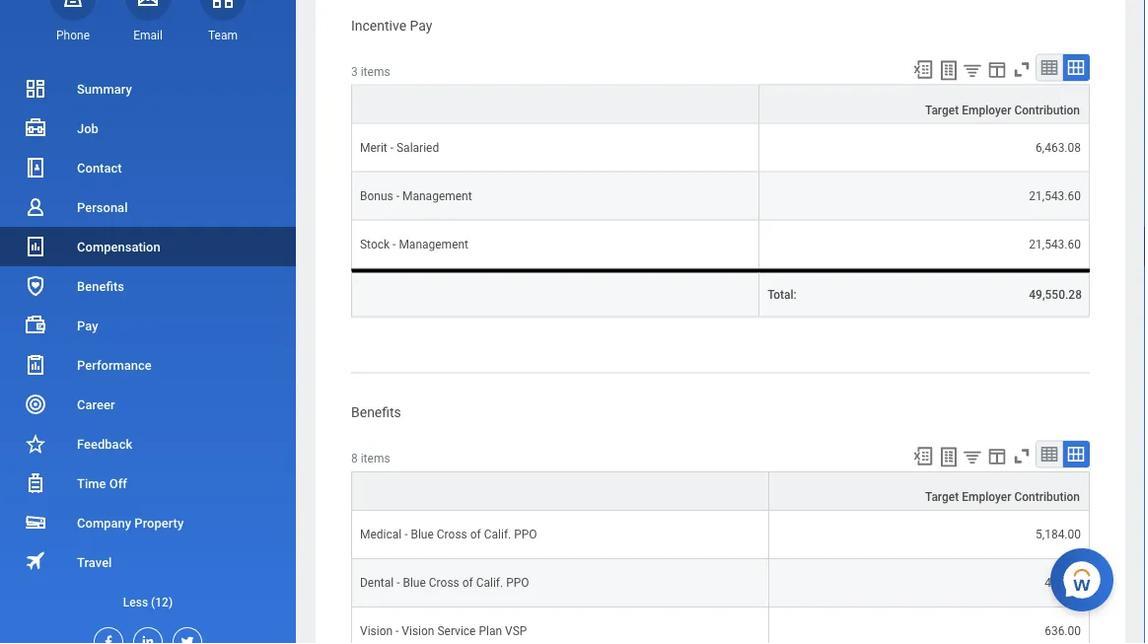Task type: vqa. For each thing, say whether or not it's contained in the screenshot.


Task type: describe. For each thing, give the bounding box(es) containing it.
management for stock - management
[[399, 237, 469, 251]]

- for bonus
[[396, 189, 400, 203]]

636.00
[[1045, 624, 1081, 638]]

1 horizontal spatial pay
[[410, 17, 433, 34]]

less (12)
[[123, 595, 173, 609]]

facebook image
[[95, 628, 116, 643]]

merit - salaried
[[360, 140, 439, 154]]

performance
[[77, 358, 152, 372]]

incentive
[[351, 17, 407, 34]]

stock - management
[[360, 237, 469, 251]]

view team image
[[211, 0, 235, 10]]

items for benefits
[[361, 451, 390, 465]]

less (12) button
[[0, 590, 296, 614]]

job
[[77, 121, 99, 136]]

linkedin image
[[134, 628, 156, 643]]

performance link
[[0, 345, 296, 385]]

fullscreen image
[[1011, 59, 1033, 80]]

feedback image
[[24, 432, 47, 456]]

expand table image
[[1066, 444, 1086, 464]]

career link
[[0, 385, 296, 424]]

bonus - management
[[360, 189, 472, 203]]

twitter image
[[174, 628, 195, 643]]

email
[[133, 28, 163, 42]]

row containing dental - blue cross of calif. ppo
[[351, 559, 1090, 607]]

plan
[[479, 624, 502, 638]]

time off link
[[0, 464, 296, 503]]

phone button
[[50, 0, 96, 43]]

target employer contribution row for benefits
[[351, 471, 1090, 510]]

row containing merit - salaried
[[351, 124, 1090, 172]]

performance image
[[24, 353, 47, 377]]

row containing medical - blue cross of calif. ppo
[[351, 510, 1090, 559]]

ppo for medical - blue cross of calif. ppo
[[514, 527, 537, 541]]

property
[[135, 515, 184, 530]]

8 items
[[351, 451, 390, 465]]

job image
[[24, 116, 47, 140]]

summary
[[77, 81, 132, 96]]

less
[[123, 595, 148, 609]]

blue for dental
[[403, 575, 426, 589]]

career image
[[24, 393, 47, 416]]

time off
[[77, 476, 127, 491]]

medical
[[360, 527, 402, 541]]

pay link
[[0, 306, 296, 345]]

stock
[[360, 237, 390, 251]]

3
[[351, 64, 358, 78]]

benefits image
[[24, 274, 47, 298]]

management for bonus - management
[[402, 189, 472, 203]]

contact image
[[24, 156, 47, 180]]

target employer contribution row for incentive pay
[[351, 84, 1090, 124]]

phone logan mcneil element
[[50, 27, 96, 43]]

summary image
[[24, 77, 47, 101]]

service
[[437, 624, 476, 638]]

compensation
[[77, 239, 161, 254]]

export to worksheets image
[[937, 59, 961, 82]]

5,184.00
[[1036, 527, 1081, 541]]

travel
[[77, 555, 112, 570]]

target for benefits
[[925, 490, 959, 503]]

benefits inside list
[[77, 279, 124, 293]]

target employer contribution button for benefits
[[770, 472, 1089, 509]]

contribution for benefits
[[1014, 490, 1080, 503]]

of for dental - blue cross of calif. ppo
[[462, 575, 473, 589]]

off
[[109, 476, 127, 491]]

cross for medical
[[437, 527, 467, 541]]

mail image
[[136, 0, 160, 10]]

of for medical - blue cross of calif. ppo
[[470, 527, 481, 541]]

export to worksheets image
[[937, 445, 961, 469]]

49,550.28
[[1029, 287, 1082, 301]]

team
[[208, 28, 238, 42]]

6,463.08
[[1036, 140, 1081, 154]]

employer for incentive pay
[[962, 103, 1012, 117]]

vsp
[[505, 624, 527, 638]]

expand table image
[[1066, 58, 1086, 77]]

personal image
[[24, 195, 47, 219]]

personal link
[[0, 187, 296, 227]]

salaried
[[397, 140, 439, 154]]

vision - vision service plan vsp
[[360, 624, 527, 638]]

row containing vision - vision service plan vsp
[[351, 607, 1090, 643]]

bonus
[[360, 189, 393, 203]]



Task type: locate. For each thing, give the bounding box(es) containing it.
row containing stock - management
[[351, 220, 1090, 269]]

2 target employer contribution from the top
[[925, 490, 1080, 503]]

pay
[[410, 17, 433, 34], [77, 318, 98, 333]]

1 vertical spatial target employer contribution button
[[770, 472, 1089, 509]]

- for stock
[[393, 237, 396, 251]]

21,543.60 for stock - management
[[1029, 237, 1081, 251]]

cross
[[437, 527, 467, 541], [429, 575, 459, 589]]

target down export to worksheets icon
[[925, 103, 959, 117]]

management down salaried at the top of page
[[402, 189, 472, 203]]

pay right incentive
[[410, 17, 433, 34]]

1 horizontal spatial vision
[[402, 624, 435, 638]]

navigation pane region
[[0, 0, 296, 643]]

of
[[470, 527, 481, 541], [462, 575, 473, 589]]

0 vertical spatial items
[[361, 64, 390, 78]]

0 vertical spatial cross
[[437, 527, 467, 541]]

3 items
[[351, 64, 390, 78]]

(12)
[[151, 595, 173, 609]]

summary link
[[0, 69, 296, 109]]

contact
[[77, 160, 122, 175]]

dental
[[360, 575, 394, 589]]

compensation image
[[24, 235, 47, 258]]

5 row from the top
[[351, 510, 1090, 559]]

items right 3
[[361, 64, 390, 78]]

pay image
[[24, 314, 47, 337]]

calif. up dental - blue cross of calif. ppo at the left of page
[[484, 527, 511, 541]]

cross up vision - vision service plan vsp on the left of the page
[[429, 575, 459, 589]]

0 vertical spatial benefits
[[77, 279, 124, 293]]

0 vertical spatial target employer contribution row
[[351, 84, 1090, 124]]

0 horizontal spatial vision
[[360, 624, 393, 638]]

vision left service
[[402, 624, 435, 638]]

target down export to worksheets image
[[925, 490, 959, 503]]

1 vertical spatial of
[[462, 575, 473, 589]]

medical - blue cross of calif. ppo
[[360, 527, 537, 541]]

company property image
[[24, 511, 47, 535]]

1 target employer contribution from the top
[[925, 103, 1080, 117]]

21,543.60
[[1029, 189, 1081, 203], [1029, 237, 1081, 251]]

travel image
[[24, 549, 47, 573]]

target employer contribution button down export to excel icon
[[770, 472, 1089, 509]]

- right dental in the left of the page
[[397, 575, 400, 589]]

1 vertical spatial items
[[361, 451, 390, 465]]

target employer contribution button for incentive pay
[[760, 85, 1089, 123]]

dental - blue cross of calif. ppo
[[360, 575, 529, 589]]

travel link
[[0, 543, 296, 582]]

contribution up 5,184.00 in the bottom right of the page
[[1014, 490, 1080, 503]]

blue right medical
[[411, 527, 434, 541]]

1 vertical spatial employer
[[962, 490, 1012, 503]]

1 contribution from the top
[[1014, 103, 1080, 117]]

cross for dental
[[429, 575, 459, 589]]

select to filter grid data image
[[962, 60, 984, 80]]

click to view/edit grid preferences image
[[986, 445, 1008, 467]]

contribution up 6,463.08
[[1014, 103, 1080, 117]]

0 vertical spatial toolbar
[[904, 54, 1090, 84]]

0 vertical spatial of
[[470, 527, 481, 541]]

21,543.60 for bonus - management
[[1029, 189, 1081, 203]]

select to filter grid data image
[[962, 446, 984, 467]]

1 vertical spatial calif.
[[476, 575, 503, 589]]

management down bonus - management
[[399, 237, 469, 251]]

- left service
[[396, 624, 399, 638]]

company property
[[77, 515, 184, 530]]

0 vertical spatial ppo
[[514, 527, 537, 541]]

0 vertical spatial management
[[402, 189, 472, 203]]

1 toolbar from the top
[[904, 54, 1090, 84]]

ppo
[[514, 527, 537, 541], [506, 575, 529, 589]]

table image
[[1040, 444, 1059, 464]]

2 row from the top
[[351, 172, 1090, 220]]

blue right dental in the left of the page
[[403, 575, 426, 589]]

1 vertical spatial contribution
[[1014, 490, 1080, 503]]

export to excel image
[[912, 59, 934, 80]]

row
[[351, 124, 1090, 172], [351, 172, 1090, 220], [351, 220, 1090, 269], [351, 269, 1090, 317], [351, 510, 1090, 559], [351, 559, 1090, 607], [351, 607, 1090, 643]]

target employer contribution for incentive pay
[[925, 103, 1080, 117]]

8
[[351, 451, 358, 465]]

employer down click to view/edit grid preferences image
[[962, 103, 1012, 117]]

1 items from the top
[[361, 64, 390, 78]]

phone
[[56, 28, 90, 42]]

career
[[77, 397, 115, 412]]

team link
[[200, 0, 246, 43]]

items
[[361, 64, 390, 78], [361, 451, 390, 465]]

less (12) button
[[0, 582, 296, 621]]

contact link
[[0, 148, 296, 187]]

- right stock in the left of the page
[[393, 237, 396, 251]]

target employer contribution down click to view/edit grid preferences icon
[[925, 490, 1080, 503]]

0 vertical spatial pay
[[410, 17, 433, 34]]

pay inside "link"
[[77, 318, 98, 333]]

row containing bonus - management
[[351, 172, 1090, 220]]

phone image
[[59, 0, 87, 10]]

1 21,543.60 from the top
[[1029, 189, 1081, 203]]

toolbar
[[904, 54, 1090, 84], [904, 440, 1090, 471]]

blue
[[411, 527, 434, 541], [403, 575, 426, 589]]

cell
[[351, 269, 760, 317]]

0 vertical spatial employer
[[962, 103, 1012, 117]]

target employer contribution row
[[351, 84, 1090, 124], [351, 471, 1090, 510]]

- right bonus
[[396, 189, 400, 203]]

1 vertical spatial target employer contribution
[[925, 490, 1080, 503]]

1 vision from the left
[[360, 624, 393, 638]]

employer down click to view/edit grid preferences icon
[[962, 490, 1012, 503]]

email logan mcneil element
[[125, 27, 171, 43]]

target employer contribution button down export to excel image
[[760, 85, 1089, 123]]

21,543.60 down 6,463.08
[[1029, 189, 1081, 203]]

1 horizontal spatial benefits
[[351, 404, 401, 420]]

cross up dental - blue cross of calif. ppo at the left of page
[[437, 527, 467, 541]]

items for incentive pay
[[361, 64, 390, 78]]

export to excel image
[[912, 445, 934, 467]]

- for dental
[[397, 575, 400, 589]]

target employer contribution down click to view/edit grid preferences image
[[925, 103, 1080, 117]]

1 vertical spatial pay
[[77, 318, 98, 333]]

contribution for incentive pay
[[1014, 103, 1080, 117]]

- for medical
[[405, 527, 408, 541]]

management
[[402, 189, 472, 203], [399, 237, 469, 251]]

1 vertical spatial toolbar
[[904, 440, 1090, 471]]

job link
[[0, 109, 296, 148]]

target for incentive pay
[[925, 103, 959, 117]]

contribution
[[1014, 103, 1080, 117], [1014, 490, 1080, 503]]

2 vision from the left
[[402, 624, 435, 638]]

team logan mcneil element
[[200, 27, 246, 43]]

- for merit
[[390, 140, 394, 154]]

2 items from the top
[[361, 451, 390, 465]]

0 vertical spatial target
[[925, 103, 959, 117]]

-
[[390, 140, 394, 154], [396, 189, 400, 203], [393, 237, 396, 251], [405, 527, 408, 541], [397, 575, 400, 589], [396, 624, 399, 638]]

list containing summary
[[0, 69, 296, 621]]

pay up performance
[[77, 318, 98, 333]]

list
[[0, 69, 296, 621]]

2 21,543.60 from the top
[[1029, 237, 1081, 251]]

ppo up vsp
[[506, 575, 529, 589]]

employer
[[962, 103, 1012, 117], [962, 490, 1012, 503]]

1 vertical spatial benefits
[[351, 404, 401, 420]]

2 target employer contribution row from the top
[[351, 471, 1090, 510]]

click to view/edit grid preferences image
[[986, 59, 1008, 80]]

1 row from the top
[[351, 124, 1090, 172]]

2 toolbar from the top
[[904, 440, 1090, 471]]

target employer contribution button
[[760, 85, 1089, 123], [770, 472, 1089, 509]]

0 vertical spatial contribution
[[1014, 103, 1080, 117]]

total:
[[768, 287, 797, 301]]

0 vertical spatial 21,543.60
[[1029, 189, 1081, 203]]

employer for benefits
[[962, 490, 1012, 503]]

row containing total:
[[351, 269, 1090, 317]]

benefits up 8 items
[[351, 404, 401, 420]]

21,543.60 up the "49,550.28"
[[1029, 237, 1081, 251]]

ppo up dental - blue cross of calif. ppo at the left of page
[[514, 527, 537, 541]]

blue for medical
[[411, 527, 434, 541]]

email button
[[125, 0, 171, 43]]

0 horizontal spatial pay
[[77, 318, 98, 333]]

1 vertical spatial management
[[399, 237, 469, 251]]

- right medical
[[405, 527, 408, 541]]

2 target from the top
[[925, 490, 959, 503]]

benefits down compensation
[[77, 279, 124, 293]]

merit
[[360, 140, 387, 154]]

calif. for dental - blue cross of calif. ppo
[[476, 575, 503, 589]]

company property link
[[0, 503, 296, 543]]

of up dental - blue cross of calif. ppo at the left of page
[[470, 527, 481, 541]]

target
[[925, 103, 959, 117], [925, 490, 959, 503]]

3 row from the top
[[351, 220, 1090, 269]]

table image
[[1040, 58, 1059, 77]]

0 vertical spatial target employer contribution button
[[760, 85, 1089, 123]]

feedback link
[[0, 424, 296, 464]]

1 vertical spatial target
[[925, 490, 959, 503]]

4 row from the top
[[351, 269, 1090, 317]]

vision down dental in the left of the page
[[360, 624, 393, 638]]

1 employer from the top
[[962, 103, 1012, 117]]

toolbar for benefits
[[904, 440, 1090, 471]]

target employer contribution for benefits
[[925, 490, 1080, 503]]

benefits
[[77, 279, 124, 293], [351, 404, 401, 420]]

2 contribution from the top
[[1014, 490, 1080, 503]]

incentive pay
[[351, 17, 433, 34]]

items right '8'
[[361, 451, 390, 465]]

0 vertical spatial calif.
[[484, 527, 511, 541]]

vision
[[360, 624, 393, 638], [402, 624, 435, 638]]

1 target from the top
[[925, 103, 959, 117]]

target employer contribution
[[925, 103, 1080, 117], [925, 490, 1080, 503]]

toolbar for incentive pay
[[904, 54, 1090, 84]]

420.00
[[1045, 575, 1081, 589]]

ppo for dental - blue cross of calif. ppo
[[506, 575, 529, 589]]

1 vertical spatial ppo
[[506, 575, 529, 589]]

feedback
[[77, 437, 132, 451]]

1 vertical spatial 21,543.60
[[1029, 237, 1081, 251]]

compensation link
[[0, 227, 296, 266]]

- for vision
[[396, 624, 399, 638]]

1 vertical spatial cross
[[429, 575, 459, 589]]

- right merit
[[390, 140, 394, 154]]

1 vertical spatial target employer contribution row
[[351, 471, 1090, 510]]

fullscreen image
[[1011, 445, 1033, 467]]

time off image
[[24, 472, 47, 495]]

calif. up 'plan'
[[476, 575, 503, 589]]

0 horizontal spatial benefits
[[77, 279, 124, 293]]

benefits link
[[0, 266, 296, 306]]

6 row from the top
[[351, 559, 1090, 607]]

of up service
[[462, 575, 473, 589]]

1 target employer contribution row from the top
[[351, 84, 1090, 124]]

personal
[[77, 200, 128, 215]]

7 row from the top
[[351, 607, 1090, 643]]

calif. for medical - blue cross of calif. ppo
[[484, 527, 511, 541]]

1 vertical spatial blue
[[403, 575, 426, 589]]

company
[[77, 515, 131, 530]]

0 vertical spatial blue
[[411, 527, 434, 541]]

calif.
[[484, 527, 511, 541], [476, 575, 503, 589]]

0 vertical spatial target employer contribution
[[925, 103, 1080, 117]]

2 employer from the top
[[962, 490, 1012, 503]]

time
[[77, 476, 106, 491]]



